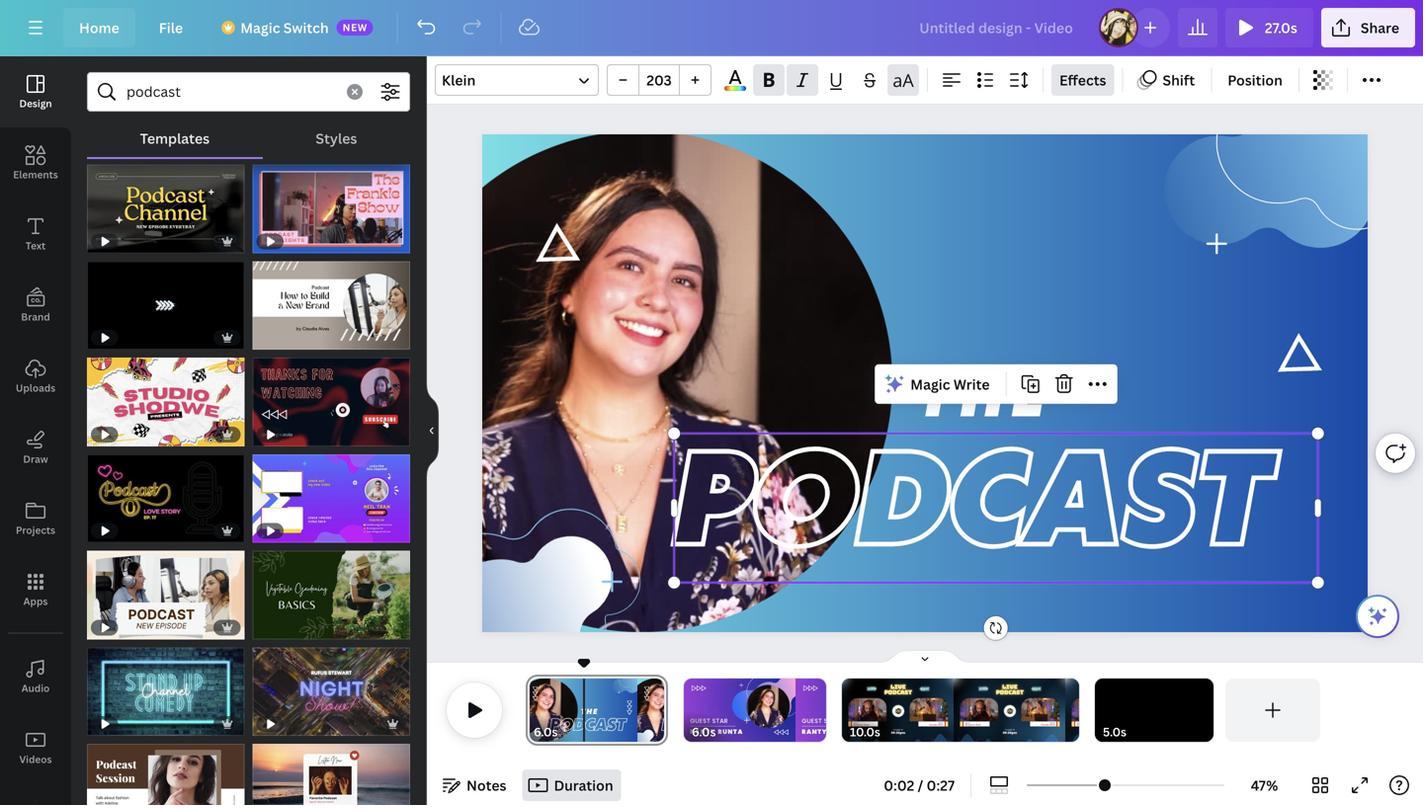 Task type: vqa. For each thing, say whether or not it's contained in the screenshot.
Magic within the 'BUTTON'
yes



Task type: locate. For each thing, give the bounding box(es) containing it.
shah
[[864, 723, 869, 727], [976, 723, 981, 727], [1087, 723, 1093, 727]]

10.0s
[[850, 724, 880, 740]]

0 horizontal spatial star
[[712, 717, 728, 726]]

projects button
[[0, 483, 71, 554]]

claudia left benjamin shah guest
[[1041, 723, 1049, 727]]

of
[[271, 331, 286, 345]]

0 horizontal spatial claudia
[[929, 723, 937, 727]]

6.0s
[[534, 724, 558, 740], [692, 724, 716, 740]]

blue pink red video group
[[253, 153, 410, 253]]

1 horizontal spatial star
[[824, 717, 840, 726]]

brand button
[[0, 270, 71, 341]]

templates button
[[87, 120, 263, 157]]

magic for magic write
[[910, 375, 950, 394]]

0 horizontal spatial 6.0s
[[534, 724, 558, 740]]

2 horizontal spatial shah
[[1087, 723, 1093, 727]]

1 horizontal spatial 6.0s
[[692, 724, 716, 740]]

at
[[901, 729, 903, 732], [1013, 729, 1015, 732]]

videos
[[19, 753, 52, 766]]

trimming, end edge slider for 6.0s
[[812, 679, 826, 742]]

home
[[79, 18, 119, 37]]

2 live from the left
[[1002, 684, 1018, 690]]

and benjamin shah claudia alves guest guest tonight at 09:30pm
[[854, 709, 943, 736], [965, 709, 1055, 736]]

0 horizontal spatial alves
[[938, 723, 943, 727]]

write
[[954, 375, 990, 394]]

trimming, start edge slider for 10.0s
[[842, 679, 856, 742]]

trimming, end edge slider left 10.0s
[[812, 679, 826, 742]]

3 trimming, end edge slider from the left
[[1065, 679, 1079, 742]]

0 horizontal spatial guest star ranty runta
[[690, 717, 743, 736]]

apps button
[[0, 554, 71, 626]]

1 horizontal spatial shah
[[976, 723, 981, 727]]

green modern gardening youtube intro image
[[253, 551, 410, 640]]

trimming, start edge slider for 5.0s
[[1095, 679, 1109, 742]]

magic left write
[[910, 375, 950, 394]]

1 shah from the left
[[864, 723, 869, 727]]

27.0s button
[[1225, 8, 1313, 47]]

0:02
[[884, 776, 914, 795]]

1 trimming, end edge slider from the left
[[650, 679, 668, 742]]

0 horizontal spatial runta
[[718, 729, 743, 736]]

09:30pm
[[891, 731, 906, 736], [1003, 731, 1017, 736]]

2 tonight from the left
[[1005, 729, 1012, 732]]

1 horizontal spatial runta
[[830, 729, 855, 736]]

alves
[[938, 723, 943, 727], [1049, 723, 1055, 727]]

audio button
[[0, 641, 71, 713]]

1 horizontal spatial live podcast
[[996, 684, 1024, 696]]

1 horizontal spatial magic
[[910, 375, 950, 394]]

0 vertical spatial magic
[[240, 18, 280, 37]]

side panel tab list
[[0, 56, 71, 805]]

1 of 2
[[262, 331, 295, 345]]

6.0s button
[[534, 722, 558, 742], [692, 722, 716, 742]]

4 trimming, end edge slider from the left
[[1200, 679, 1214, 742]]

magic left switch
[[240, 18, 280, 37]]

podcast
[[674, 435, 1271, 581], [884, 690, 912, 696], [996, 690, 1024, 696]]

trimming, start edge slider
[[526, 679, 544, 742], [684, 679, 698, 742], [842, 679, 856, 742], [1095, 679, 1109, 742]]

0 horizontal spatial 09:30pm
[[891, 731, 906, 736]]

tonight
[[893, 729, 901, 732], [1005, 729, 1012, 732]]

0 horizontal spatial at
[[901, 729, 903, 732]]

1 horizontal spatial at
[[1013, 729, 1015, 732]]

design button
[[0, 56, 71, 127]]

4 trimming, start edge slider from the left
[[1095, 679, 1109, 742]]

and benjamin shah claudia alves guest guest tonight at 09:30pm up "0:02"
[[854, 709, 943, 736]]

live
[[891, 684, 906, 690], [1002, 684, 1018, 690]]

Search Video templates search field
[[127, 73, 335, 111]]

trimming, end edge slider right '5.0s'
[[1200, 679, 1214, 742]]

switch
[[283, 18, 329, 37]]

shift
[[1163, 71, 1195, 89]]

brown podcast online aesthetic minimalist beautiful influencer woman video group
[[87, 732, 245, 805]]

and
[[895, 709, 901, 714], [1007, 709, 1013, 714]]

2 and benjamin shah claudia alves guest guest tonight at 09:30pm from the left
[[965, 709, 1055, 736]]

color range image
[[725, 86, 746, 91]]

projects
[[16, 524, 55, 537]]

1 horizontal spatial 6.0s button
[[692, 722, 716, 742]]

2 trimming, end edge slider from the left
[[812, 679, 826, 742]]

1 runta from the left
[[718, 729, 743, 736]]

trimming, end edge slider right page title text field
[[650, 679, 668, 742]]

guest star ranty runta
[[690, 717, 743, 736], [802, 717, 855, 736]]

styles button
[[263, 120, 410, 157]]

1 horizontal spatial tonight
[[1005, 729, 1012, 732]]

3 shah from the left
[[1087, 723, 1093, 727]]

0 horizontal spatial and benjamin shah claudia alves guest guest tonight at 09:30pm
[[854, 709, 943, 736]]

1 horizontal spatial live
[[1002, 684, 1018, 690]]

1 vertical spatial magic
[[910, 375, 950, 394]]

yellow red 90s retro aesthetic music podcast opening intro video group
[[87, 346, 245, 447]]

magic inside button
[[910, 375, 950, 394]]

1 horizontal spatial benjamin
[[965, 723, 975, 727]]

0 horizontal spatial live podcast
[[884, 684, 912, 696]]

home link
[[63, 8, 135, 47]]

duration
[[554, 776, 613, 795]]

1 horizontal spatial ranty
[[802, 729, 827, 736]]

alves left benjamin shah guest
[[1049, 723, 1055, 727]]

shift button
[[1131, 64, 1203, 96]]

1 horizontal spatial 09:30pm
[[1003, 731, 1017, 736]]

alves up 0:27
[[938, 723, 943, 727]]

1 horizontal spatial and benjamin shah claudia alves guest guest tonight at 09:30pm
[[965, 709, 1055, 736]]

new
[[343, 21, 367, 34]]

file button
[[143, 8, 199, 47]]

apps
[[23, 595, 48, 608]]

0 horizontal spatial tonight
[[893, 729, 901, 732]]

6.0s for 1st '6.0s' button from right
[[692, 724, 716, 740]]

3 trimming, start edge slider from the left
[[842, 679, 856, 742]]

guest
[[690, 717, 710, 726], [802, 717, 822, 726], [854, 722, 858, 725], [939, 722, 943, 725], [965, 722, 970, 725], [1050, 722, 1055, 725], [1077, 722, 1082, 725]]

benjamin
[[854, 723, 863, 727], [965, 723, 975, 727], [1077, 723, 1087, 727]]

6.0s for 2nd '6.0s' button from the right
[[534, 724, 558, 740]]

klein
[[442, 71, 476, 89]]

2 star from the left
[[824, 717, 840, 726]]

runta
[[718, 729, 743, 736], [830, 729, 855, 736]]

share
[[1361, 18, 1399, 37]]

0:02 / 0:27
[[884, 776, 955, 795]]

2 trimming, start edge slider from the left
[[684, 679, 698, 742]]

0 horizontal spatial and
[[895, 709, 901, 714]]

main menu bar
[[0, 0, 1423, 56]]

2 6.0s from the left
[[692, 724, 716, 740]]

black modern podcast video youtube thumbnail group
[[87, 443, 245, 543]]

notes button
[[435, 770, 514, 802]]

magic
[[240, 18, 280, 37], [910, 375, 950, 394]]

claudia
[[929, 723, 937, 727], [1041, 723, 1049, 727]]

1 horizontal spatial guest star ranty runta
[[802, 717, 855, 736]]

2 alves from the left
[[1049, 723, 1055, 727]]

share button
[[1321, 8, 1415, 47]]

1 horizontal spatial and
[[1007, 709, 1013, 714]]

hide image
[[426, 383, 439, 478]]

1 and benjamin shah claudia alves guest guest tonight at 09:30pm from the left
[[854, 709, 943, 736]]

magic inside main menu bar
[[240, 18, 280, 37]]

and benjamin shah claudia alves guest guest tonight at 09:30pm left benjamin shah guest
[[965, 709, 1055, 736]]

0 horizontal spatial 6.0s button
[[534, 722, 558, 742]]

0 horizontal spatial shah
[[864, 723, 869, 727]]

5.0s button
[[1103, 722, 1127, 742]]

videos button
[[0, 713, 71, 784]]

templates
[[140, 129, 210, 148]]

1 horizontal spatial alves
[[1049, 723, 1055, 727]]

1 at from the left
[[901, 729, 903, 732]]

2 ranty from the left
[[802, 729, 827, 736]]

live podcast
[[884, 684, 912, 696], [996, 684, 1024, 696]]

black blue techno vlog & podcast youtube intro video group
[[87, 249, 245, 350]]

position
[[1228, 71, 1283, 89]]

trimming, end edge slider left '5.0s'
[[1065, 679, 1079, 742]]

magic for magic switch
[[240, 18, 280, 37]]

1 6.0s from the left
[[534, 724, 558, 740]]

claudia up 0:27
[[929, 723, 937, 727]]

purple gradient podcast youtube outro group
[[253, 443, 410, 543]]

guest inside benjamin shah guest
[[1077, 722, 1082, 725]]

star
[[712, 717, 728, 726], [824, 717, 840, 726]]

white geomtetric lines and shapes image
[[532, 184, 583, 314], [1274, 294, 1325, 424]]

2 horizontal spatial benjamin
[[1077, 723, 1087, 727]]

1 horizontal spatial claudia
[[1041, 723, 1049, 727]]

0 horizontal spatial benjamin
[[854, 723, 863, 727]]

0 horizontal spatial live
[[891, 684, 906, 690]]

group
[[607, 64, 712, 96]]

blue neon stand up comedy channel youtube intro group
[[87, 636, 245, 736]]

3 benjamin from the left
[[1077, 723, 1087, 727]]

0 horizontal spatial ranty
[[690, 729, 716, 736]]

2
[[289, 331, 295, 345]]

2 6.0s button from the left
[[692, 722, 716, 742]]

ranty
[[690, 729, 716, 736], [802, 729, 827, 736]]

notes
[[466, 776, 506, 795]]

0 horizontal spatial magic
[[240, 18, 280, 37]]

trimming, end edge slider
[[650, 679, 668, 742], [812, 679, 826, 742], [1065, 679, 1079, 742], [1200, 679, 1214, 742]]



Task type: describe. For each thing, give the bounding box(es) containing it.
0:27
[[927, 776, 955, 795]]

trimming, start edge slider for 6.0s
[[684, 679, 698, 742]]

black & red modern podcast youtube outro video group
[[253, 346, 410, 447]]

1 claudia from the left
[[929, 723, 937, 727]]

/
[[918, 776, 923, 795]]

– – number field
[[645, 71, 673, 89]]

design
[[19, 97, 52, 110]]

the
[[917, 367, 1053, 433]]

2 at from the left
[[1013, 729, 1015, 732]]

1 horizontal spatial white geomtetric lines and shapes image
[[1274, 294, 1325, 424]]

Page title text field
[[566, 722, 574, 742]]

1 benjamin from the left
[[854, 723, 863, 727]]

styles
[[316, 129, 357, 148]]

green modern gardening youtube intro group
[[253, 539, 410, 640]]

1 alves from the left
[[938, 723, 943, 727]]

duration button
[[522, 770, 621, 802]]

trimming, end edge slider for 10.0s
[[1065, 679, 1079, 742]]

draw button
[[0, 412, 71, 483]]

benjamin inside benjamin shah guest
[[1077, 723, 1087, 727]]

1 live podcast from the left
[[884, 684, 912, 696]]

Design title text field
[[904, 8, 1091, 47]]

1 live from the left
[[891, 684, 906, 690]]

position button
[[1220, 64, 1291, 96]]

2 09:30pm from the left
[[1003, 731, 1017, 736]]

beauty sky and woman minimal modern clean podcast playlist video group
[[253, 732, 410, 805]]

1 guest star ranty runta from the left
[[690, 717, 743, 736]]

elements button
[[0, 127, 71, 199]]

1 6.0s button from the left
[[534, 722, 558, 742]]

canva assistant image
[[1366, 605, 1390, 629]]

shah inside benjamin shah guest
[[1087, 723, 1093, 727]]

1 tonight from the left
[[893, 729, 901, 732]]

black and yellow modern podcast channel youtube intro group
[[87, 153, 245, 253]]

2 guest star ranty runta from the left
[[802, 717, 855, 736]]

file
[[159, 18, 183, 37]]

uploads button
[[0, 341, 71, 412]]

text button
[[0, 199, 71, 270]]

5.0s
[[1103, 724, 1127, 740]]

47% button
[[1233, 770, 1297, 802]]

2 runta from the left
[[830, 729, 855, 736]]

2 claudia from the left
[[1041, 723, 1049, 727]]

47%
[[1251, 776, 1278, 795]]

elements
[[13, 168, 58, 181]]

klein button
[[435, 64, 599, 96]]

2 and from the left
[[1007, 709, 1013, 714]]

text
[[26, 239, 46, 253]]

2 benjamin from the left
[[965, 723, 975, 727]]

1 star from the left
[[712, 717, 728, 726]]

0 horizontal spatial white geomtetric lines and shapes image
[[532, 184, 583, 314]]

uploads
[[16, 382, 55, 395]]

10.0s button
[[850, 722, 880, 742]]

2 live podcast from the left
[[996, 684, 1024, 696]]

brand
[[21, 310, 50, 324]]

1 trimming, start edge slider from the left
[[526, 679, 544, 742]]

1 ranty from the left
[[690, 729, 716, 736]]

draw
[[23, 453, 48, 466]]

blue pink neon simple vlog youtube intro group
[[253, 636, 410, 736]]

effects
[[1060, 71, 1106, 89]]

magic write
[[910, 375, 990, 394]]

beige ripped podcast new episode youtube intro group
[[87, 539, 245, 640]]

the podcast
[[674, 367, 1271, 581]]

1 09:30pm from the left
[[891, 731, 906, 736]]

audio
[[21, 682, 50, 695]]

magic switch
[[240, 18, 329, 37]]

1
[[262, 331, 268, 345]]

brown podcast video group
[[253, 249, 410, 350]]

27.0s
[[1265, 18, 1298, 37]]

trimming, end edge slider for 5.0s
[[1200, 679, 1214, 742]]

benjamin shah guest
[[1077, 722, 1093, 727]]

effects button
[[1052, 64, 1114, 96]]

1 and from the left
[[895, 709, 901, 714]]

magic write button
[[879, 368, 998, 400]]

hide pages image
[[878, 649, 973, 665]]

2 shah from the left
[[976, 723, 981, 727]]



